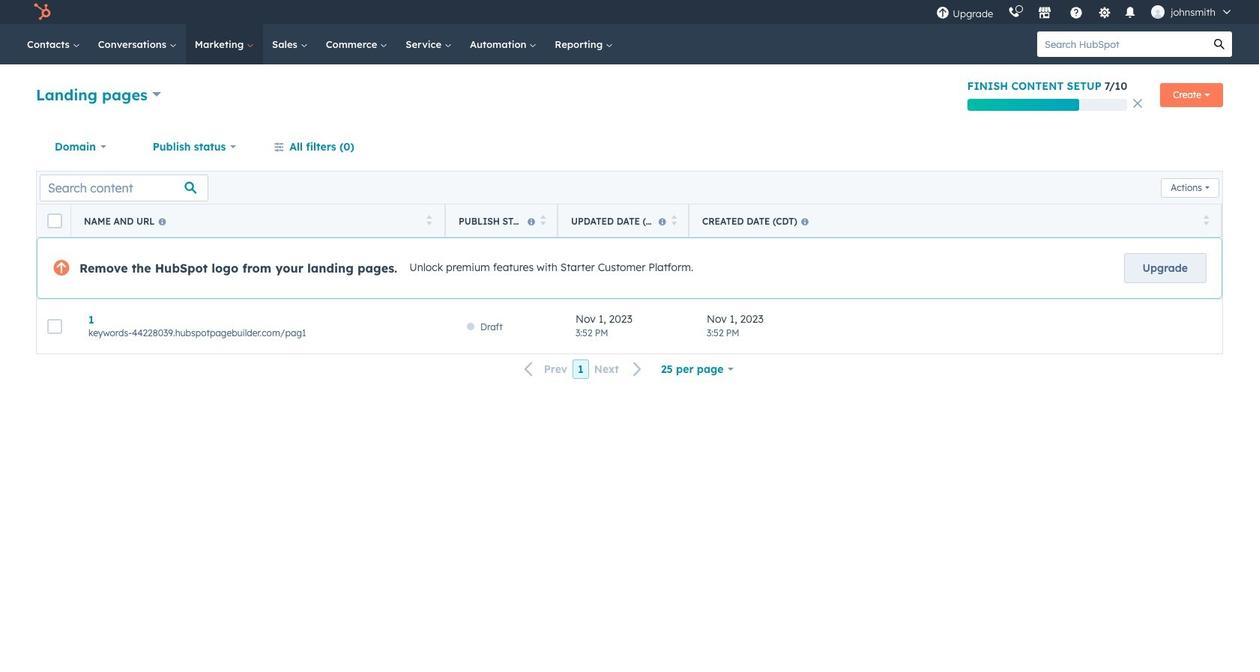 Task type: describe. For each thing, give the bounding box(es) containing it.
marketplaces image
[[1039, 7, 1052, 20]]

3 press to sort. element from the left
[[672, 215, 677, 228]]

Search HubSpot search field
[[1038, 31, 1207, 57]]

close image
[[1134, 99, 1143, 108]]

pagination navigation
[[516, 359, 652, 379]]

3 press to sort. image from the left
[[672, 215, 677, 225]]

1 was created on nov 1, 2023 at 3:52 pm element
[[707, 313, 1205, 341]]



Task type: vqa. For each thing, say whether or not it's contained in the screenshot.
2nd Press To Sort. ELEMENT from the right Press to sort. icon
yes



Task type: locate. For each thing, give the bounding box(es) containing it.
2 horizontal spatial press to sort. image
[[672, 215, 677, 225]]

2 press to sort. image from the left
[[541, 215, 546, 225]]

0 horizontal spatial press to sort. image
[[427, 215, 432, 225]]

4 press to sort. element from the left
[[1204, 215, 1210, 228]]

press to sort. image
[[1204, 215, 1210, 225]]

1 press to sort. element from the left
[[427, 215, 432, 228]]

press to sort. image
[[427, 215, 432, 225], [541, 215, 546, 225], [672, 215, 677, 225]]

john smith image
[[1152, 5, 1165, 19]]

menu
[[929, 0, 1242, 24]]

Search content search field
[[40, 174, 208, 201]]

1 press to sort. image from the left
[[427, 215, 432, 225]]

2 press to sort. element from the left
[[541, 215, 546, 228]]

press to sort. element
[[427, 215, 432, 228], [541, 215, 546, 228], [672, 215, 677, 228], [1204, 215, 1210, 228]]

banner
[[36, 75, 1224, 117]]

1 horizontal spatial press to sort. image
[[541, 215, 546, 225]]

1 was updated on nov 1, 2023 element
[[576, 313, 671, 341]]

progress bar
[[968, 99, 1080, 111]]



